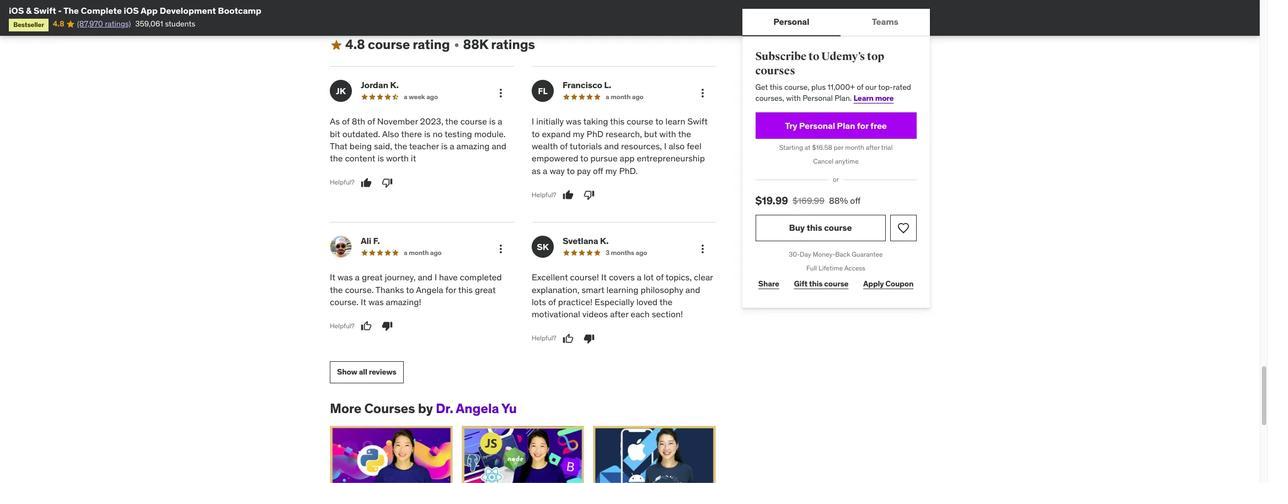 Task type: describe. For each thing, give the bounding box(es) containing it.
have
[[439, 272, 458, 283]]

this for gift
[[809, 279, 823, 289]]

development
[[160, 5, 216, 16]]

1 horizontal spatial i
[[532, 116, 534, 127]]

wishlist image
[[897, 222, 910, 235]]

1 horizontal spatial was
[[368, 297, 384, 308]]

full
[[807, 264, 817, 272]]

2 ios from the left
[[124, 5, 139, 16]]

gift this course
[[794, 279, 849, 289]]

it inside excellent course! it covers a lot of topics, clear explanation, smart learning philosophy and lots of practice! especially loved the motivational videos after each section!
[[601, 272, 607, 283]]

it
[[411, 153, 416, 164]]

undo mark review by ali f. as unhelpful image
[[382, 321, 393, 332]]

this for buy
[[807, 222, 823, 234]]

course inside button
[[824, 222, 852, 234]]

show all reviews
[[337, 368, 396, 378]]

a inside excellent course! it covers a lot of topics, clear explanation, smart learning philosophy and lots of practice! especially loved the motivational videos after each section!
[[637, 272, 642, 283]]

motivational
[[532, 309, 580, 320]]

content
[[345, 153, 375, 164]]

rating
[[413, 36, 450, 53]]

testing
[[445, 128, 472, 139]]

courses,
[[756, 93, 785, 103]]

a month ago for course
[[606, 93, 644, 101]]

mark review by ali f. as helpful image
[[361, 321, 372, 332]]

complete
[[81, 5, 122, 16]]

was inside i initially was taking this course to learn swift to expand my phd research, but with the wealth of tutorials and resources, i also feel empowered to pursue app entrepreneurship as a way to pay off my phd.
[[566, 116, 581, 127]]

explanation,
[[532, 284, 580, 295]]

personal inside get this course, plus 11,000+ of our top-rated courses, with personal plan.
[[803, 93, 833, 103]]

excellent course! it covers a lot of topics, clear explanation, smart learning philosophy and lots of practice! especially loved the motivational videos after each section!
[[532, 272, 713, 320]]

this for get
[[770, 82, 783, 92]]

learn more
[[854, 93, 894, 103]]

and inside i initially was taking this course to learn swift to expand my phd research, but with the wealth of tutorials and resources, i also feel empowered to pursue app entrepreneurship as a way to pay off my phd.
[[604, 141, 619, 152]]

undo mark review by jordan k. as helpful image
[[361, 178, 372, 189]]

a left week on the left of the page
[[404, 93, 407, 101]]

wealth
[[532, 141, 558, 152]]

i inside it was a great journey, and i have completed the course. thanks to angela for this great course. it was amazing!
[[435, 272, 437, 283]]

is left no
[[424, 128, 431, 139]]

empowered
[[532, 153, 578, 164]]

but
[[644, 128, 657, 139]]

also
[[669, 141, 685, 152]]

angela inside it was a great journey, and i have completed the course. thanks to angela for this great course. it was amazing!
[[416, 284, 443, 295]]

apply coupon button
[[861, 273, 917, 295]]

the down that
[[330, 153, 343, 164]]

courses
[[364, 400, 415, 417]]

as
[[532, 165, 541, 176]]

of inside get this course, plus 11,000+ of our top-rated courses, with personal plan.
[[857, 82, 864, 92]]

the inside excellent course! it covers a lot of topics, clear explanation, smart learning philosophy and lots of practice! especially loved the motivational videos after each section!
[[660, 297, 673, 308]]

gift
[[794, 279, 808, 289]]

covers
[[609, 272, 635, 283]]

undo mark review by francisco l. as helpful image
[[562, 190, 574, 201]]

starting
[[780, 144, 803, 152]]

helpful? for excellent course! it covers a lot of topics, clear explanation, smart learning philosophy and lots of practice! especially loved the motivational videos after each section!
[[532, 334, 556, 343]]

clear
[[694, 272, 713, 283]]

months
[[611, 249, 634, 257]]

day
[[800, 250, 812, 259]]

top
[[867, 50, 885, 63]]

week
[[409, 93, 425, 101]]

$19.99
[[756, 194, 788, 207]]

more courses by dr. angela yu
[[330, 400, 517, 417]]

apply coupon
[[864, 279, 914, 289]]

learn
[[854, 93, 874, 103]]

88k
[[463, 36, 488, 53]]

research,
[[606, 128, 642, 139]]

loved
[[636, 297, 658, 308]]

off inside '$19.99 $169.99 88% off'
[[851, 195, 861, 207]]

back
[[836, 250, 851, 259]]

our
[[866, 82, 877, 92]]

the up worth
[[394, 141, 407, 152]]

month for swift
[[611, 93, 631, 101]]

88%
[[829, 195, 848, 207]]

anytime
[[836, 157, 859, 166]]

1 vertical spatial my
[[605, 165, 617, 176]]

buy this course button
[[756, 215, 886, 242]]

tutorials
[[570, 141, 602, 152]]

personal inside "button"
[[774, 16, 810, 27]]

30-
[[789, 250, 800, 259]]

4.8 for 4.8
[[53, 19, 64, 29]]

0 vertical spatial swift
[[34, 5, 56, 16]]

also
[[382, 128, 399, 139]]

to up pay
[[580, 153, 588, 164]]

learn
[[666, 116, 685, 127]]

additional actions for review by svetlana k. image
[[696, 243, 709, 256]]

courses
[[756, 64, 796, 78]]

this inside it was a great journey, and i have completed the course. thanks to angela for this great course. it was amazing!
[[458, 284, 473, 295]]

mark review by jordan k. as unhelpful image
[[382, 178, 393, 189]]

ali
[[361, 236, 371, 247]]

helpful? for it was a great journey, and i have completed the course. thanks to angela for this great course. it was amazing!
[[330, 322, 355, 330]]

subscribe
[[756, 50, 807, 63]]

4.8 for 4.8 course rating
[[345, 36, 365, 53]]

more
[[876, 93, 894, 103]]

phd.
[[619, 165, 638, 176]]

plan
[[837, 120, 856, 131]]

this inside i initially was taking this course to learn swift to expand my phd research, but with the wealth of tutorials and resources, i also feel empowered to pursue app entrepreneurship as a way to pay off my phd.
[[610, 116, 625, 127]]

ali f.
[[361, 236, 380, 247]]

show
[[337, 368, 357, 378]]

course down lifetime
[[825, 279, 849, 289]]

0 horizontal spatial my
[[573, 128, 585, 139]]

practice!
[[558, 297, 593, 308]]

plan.
[[835, 93, 852, 103]]

francisco
[[563, 80, 602, 91]]

students
[[165, 19, 195, 29]]

cancel
[[814, 157, 834, 166]]

a up module.
[[498, 116, 502, 127]]

1 vertical spatial course.
[[330, 297, 359, 308]]

smart
[[582, 284, 605, 295]]

4.8 course rating
[[345, 36, 450, 53]]

(87,970 ratings)
[[77, 19, 131, 29]]

free
[[871, 120, 887, 131]]

11,000+
[[828, 82, 855, 92]]

the inside i initially was taking this course to learn swift to expand my phd research, but with the wealth of tutorials and resources, i also feel empowered to pursue app entrepreneurship as a way to pay off my phd.
[[678, 128, 691, 139]]

coupon
[[886, 279, 914, 289]]

swift inside i initially was taking this course to learn swift to expand my phd research, but with the wealth of tutorials and resources, i also feel empowered to pursue app entrepreneurship as a way to pay off my phd.
[[688, 116, 708, 127]]

-
[[58, 5, 62, 16]]

is down no
[[441, 141, 448, 152]]

f.
[[373, 236, 380, 247]]

bootcamp
[[218, 5, 261, 16]]

(87,970
[[77, 19, 103, 29]]

dr.
[[436, 400, 453, 417]]

ago for lot
[[636, 249, 647, 257]]

jordan k.
[[361, 80, 399, 91]]

amazing!
[[386, 297, 421, 308]]

yu
[[501, 400, 517, 417]]

app
[[620, 153, 635, 164]]

money-
[[813, 250, 836, 259]]

thanks
[[376, 284, 404, 295]]

access
[[845, 264, 866, 272]]

$16.58
[[813, 144, 833, 152]]

subscribe to udemy's top courses
[[756, 50, 885, 78]]

medium image
[[330, 38, 343, 52]]

and inside as of 8th of november 2023, the course is a bit outdated. also there is no testing module. that being said, the teacher is a amazing and the content is worth it
[[492, 141, 506, 152]]

30-day money-back guarantee full lifetime access
[[789, 250, 883, 272]]

for inside it was a great journey, and i have completed the course. thanks to angela for this great course. it was amazing!
[[446, 284, 456, 295]]

of right 8th
[[367, 116, 375, 127]]

3 months ago
[[606, 249, 647, 257]]

course,
[[785, 82, 810, 92]]

excellent
[[532, 272, 568, 283]]

i initially was taking this course to learn swift to expand my phd research, but with the wealth of tutorials and resources, i also feel empowered to pursue app entrepreneurship as a way to pay off my phd.
[[532, 116, 708, 176]]



Task type: locate. For each thing, give the bounding box(es) containing it.
a month ago for and
[[404, 249, 442, 257]]

tab list containing personal
[[743, 9, 930, 36]]

0 vertical spatial great
[[362, 272, 383, 283]]

1 vertical spatial month
[[846, 144, 865, 152]]

personal button
[[743, 9, 841, 35]]

0 horizontal spatial after
[[610, 309, 629, 320]]

the
[[63, 5, 79, 16]]

0 vertical spatial off
[[593, 165, 603, 176]]

1 horizontal spatial k.
[[600, 236, 609, 247]]

of
[[857, 82, 864, 92], [342, 116, 350, 127], [367, 116, 375, 127], [560, 141, 568, 152], [656, 272, 664, 283], [548, 297, 556, 308]]

with down course,
[[787, 93, 801, 103]]

month
[[611, 93, 631, 101], [846, 144, 865, 152], [409, 249, 429, 257]]

get
[[756, 82, 768, 92]]

4.8 right medium icon
[[345, 36, 365, 53]]

1 horizontal spatial with
[[787, 93, 801, 103]]

0 horizontal spatial was
[[338, 272, 353, 283]]

the up section!
[[660, 297, 673, 308]]

2 horizontal spatial was
[[566, 116, 581, 127]]

0 vertical spatial k.
[[390, 80, 399, 91]]

amazing
[[457, 141, 490, 152]]

a month ago down l. at top
[[606, 93, 644, 101]]

ago right months
[[636, 249, 647, 257]]

ratings)
[[105, 19, 131, 29]]

1 vertical spatial swift
[[688, 116, 708, 127]]

month up journey,
[[409, 249, 429, 257]]

after left trial
[[866, 144, 880, 152]]

taking
[[583, 116, 608, 127]]

this
[[770, 82, 783, 92], [610, 116, 625, 127], [807, 222, 823, 234], [809, 279, 823, 289], [458, 284, 473, 295]]

of right lot
[[656, 272, 664, 283]]

this down completed
[[458, 284, 473, 295]]

try
[[785, 120, 798, 131]]

more
[[330, 400, 362, 417]]

1 vertical spatial with
[[660, 128, 676, 139]]

personal up $16.58
[[800, 120, 836, 131]]

helpful? for as of 8th of november 2023, the course is a bit outdated. also there is no testing module. that being said, the teacher is a amazing and the content is worth it
[[330, 178, 355, 187]]

lot
[[644, 272, 654, 283]]

0 vertical spatial for
[[857, 120, 869, 131]]

pursue
[[591, 153, 618, 164]]

1 vertical spatial after
[[610, 309, 629, 320]]

additional actions for review by francisco l. image
[[696, 87, 709, 100]]

lots
[[532, 297, 546, 308]]

1 horizontal spatial swift
[[688, 116, 708, 127]]

lifetime
[[819, 264, 843, 272]]

course up back
[[824, 222, 852, 234]]

my down pursue
[[605, 165, 617, 176]]

ios
[[9, 5, 24, 16], [124, 5, 139, 16]]

a left lot
[[637, 272, 642, 283]]

ago right week on the left of the page
[[427, 93, 438, 101]]

a inside i initially was taking this course to learn swift to expand my phd research, but with the wealth of tutorials and resources, i also feel empowered to pursue app entrepreneurship as a way to pay off my phd.
[[543, 165, 548, 176]]

a down testing
[[450, 141, 454, 152]]

1 horizontal spatial 4.8
[[345, 36, 365, 53]]

2 vertical spatial was
[[368, 297, 384, 308]]

0 vertical spatial with
[[787, 93, 801, 103]]

personal down plus
[[803, 93, 833, 103]]

share button
[[756, 273, 783, 295]]

try personal plan for free link
[[756, 113, 917, 139]]

0 horizontal spatial for
[[446, 284, 456, 295]]

1 horizontal spatial a month ago
[[606, 93, 644, 101]]

with inside i initially was taking this course to learn swift to expand my phd research, but with the wealth of tutorials and resources, i also feel empowered to pursue app entrepreneurship as a way to pay off my phd.
[[660, 128, 676, 139]]

of down expand
[[560, 141, 568, 152]]

the up testing
[[445, 116, 458, 127]]

1 vertical spatial off
[[851, 195, 861, 207]]

section!
[[652, 309, 683, 320]]

2 vertical spatial i
[[435, 272, 437, 283]]

to inside the subscribe to udemy's top courses
[[809, 50, 820, 63]]

my up tutorials
[[573, 128, 585, 139]]

359,061 students
[[135, 19, 195, 29]]

great down completed
[[475, 284, 496, 295]]

1 vertical spatial 4.8
[[345, 36, 365, 53]]

4.8
[[53, 19, 64, 29], [345, 36, 365, 53]]

2 vertical spatial month
[[409, 249, 429, 257]]

to left 'udemy's'
[[809, 50, 820, 63]]

plus
[[812, 82, 826, 92]]

of inside i initially was taking this course to learn swift to expand my phd research, but with the wealth of tutorials and resources, i also feel empowered to pursue app entrepreneurship as a way to pay off my phd.
[[560, 141, 568, 152]]

learn more link
[[854, 93, 894, 103]]

resources,
[[621, 141, 662, 152]]

great up thanks
[[362, 272, 383, 283]]

a down l. at top
[[606, 93, 609, 101]]

$169.99
[[793, 195, 825, 207]]

2 horizontal spatial month
[[846, 144, 865, 152]]

swift left -
[[34, 5, 56, 16]]

off right the "88%"
[[851, 195, 861, 207]]

this up research,
[[610, 116, 625, 127]]

rated
[[893, 82, 912, 92]]

0 horizontal spatial angela
[[416, 284, 443, 295]]

worth
[[386, 153, 409, 164]]

month inside the 'starting at $16.58 per month after trial cancel anytime'
[[846, 144, 865, 152]]

a left journey,
[[355, 272, 360, 283]]

a month ago up journey,
[[404, 249, 442, 257]]

ago for 2023,
[[427, 93, 438, 101]]

swift right learn
[[688, 116, 708, 127]]

359,061
[[135, 19, 163, 29]]

and up pursue
[[604, 141, 619, 152]]

0 horizontal spatial great
[[362, 272, 383, 283]]

with
[[787, 93, 801, 103], [660, 128, 676, 139]]

1 horizontal spatial after
[[866, 144, 880, 152]]

this right buy
[[807, 222, 823, 234]]

as
[[330, 116, 340, 127]]

ios left &
[[9, 5, 24, 16]]

and inside excellent course! it covers a lot of topics, clear explanation, smart learning philosophy and lots of practice! especially loved the motivational videos after each section!
[[686, 284, 700, 295]]

0 horizontal spatial 4.8
[[53, 19, 64, 29]]

1 vertical spatial was
[[338, 272, 353, 283]]

said,
[[374, 141, 392, 152]]

and inside it was a great journey, and i have completed the course. thanks to angela for this great course. it was amazing!
[[418, 272, 433, 283]]

to up but
[[655, 116, 664, 127]]

this up courses,
[[770, 82, 783, 92]]

try personal plan for free
[[785, 120, 887, 131]]

0 vertical spatial angela
[[416, 284, 443, 295]]

or
[[833, 175, 839, 184]]

k. for jordan k.
[[390, 80, 399, 91]]

the inside it was a great journey, and i have completed the course. thanks to angela for this great course. it was amazing!
[[330, 284, 343, 295]]

helpful? left mark review by ali f. as helpful image
[[330, 322, 355, 330]]

mark review by francisco l. as unhelpful image
[[583, 190, 594, 201]]

with down learn
[[660, 128, 676, 139]]

the
[[445, 116, 458, 127], [678, 128, 691, 139], [394, 141, 407, 152], [330, 153, 343, 164], [330, 284, 343, 295], [660, 297, 673, 308]]

to left pay
[[567, 165, 575, 176]]

pay
[[577, 165, 591, 176]]

and left have
[[418, 272, 433, 283]]

course inside i initially was taking this course to learn swift to expand my phd research, but with the wealth of tutorials and resources, i also feel empowered to pursue app entrepreneurship as a way to pay off my phd.
[[627, 116, 654, 127]]

ios & swift - the complete ios app development bootcamp
[[9, 5, 261, 16]]

off down pursue
[[593, 165, 603, 176]]

k. right jordan
[[390, 80, 399, 91]]

course up jordan k.
[[368, 36, 410, 53]]

2 horizontal spatial i
[[664, 141, 667, 152]]

ago up have
[[430, 249, 442, 257]]

0 vertical spatial i
[[532, 116, 534, 127]]

0 horizontal spatial k.
[[390, 80, 399, 91]]

to inside it was a great journey, and i have completed the course. thanks to angela for this great course. it was amazing!
[[406, 284, 414, 295]]

0 vertical spatial a month ago
[[606, 93, 644, 101]]

ios left app
[[124, 5, 139, 16]]

ago up research,
[[632, 93, 644, 101]]

0 horizontal spatial swift
[[34, 5, 56, 16]]

this inside button
[[807, 222, 823, 234]]

entrepreneurship
[[637, 153, 705, 164]]

and
[[492, 141, 506, 152], [604, 141, 619, 152], [418, 272, 433, 283], [686, 284, 700, 295]]

angela
[[416, 284, 443, 295], [456, 400, 499, 417]]

after inside the 'starting at $16.58 per month after trial cancel anytime'
[[866, 144, 880, 152]]

additional actions for review by jordan k. image
[[494, 87, 508, 100]]

month down l. at top
[[611, 93, 631, 101]]

additional actions for review by ali f. image
[[494, 243, 508, 256]]

0 horizontal spatial it
[[330, 272, 335, 283]]

jordan
[[361, 80, 388, 91]]

1 vertical spatial for
[[446, 284, 456, 295]]

at
[[805, 144, 811, 152]]

off
[[593, 165, 603, 176], [851, 195, 861, 207]]

i left have
[[435, 272, 437, 283]]

helpful?
[[330, 178, 355, 187], [532, 191, 556, 199], [330, 322, 355, 330], [532, 334, 556, 343]]

ago for course
[[632, 93, 644, 101]]

angela left yu
[[456, 400, 499, 417]]

0 horizontal spatial i
[[435, 272, 437, 283]]

of down explanation,
[[548, 297, 556, 308]]

tab list
[[743, 9, 930, 36]]

0 horizontal spatial with
[[660, 128, 676, 139]]

off inside i initially was taking this course to learn swift to expand my phd research, but with the wealth of tutorials and resources, i also feel empowered to pursue app entrepreneurship as a way to pay off my phd.
[[593, 165, 603, 176]]

k. for svetlana k.
[[600, 236, 609, 247]]

dr. angela yu link
[[436, 400, 517, 417]]

of right as
[[342, 116, 350, 127]]

1 ios from the left
[[9, 5, 24, 16]]

course inside as of 8th of november 2023, the course is a bit outdated. also there is no testing module. that being said, the teacher is a amazing and the content is worth it
[[460, 116, 487, 127]]

ago for and
[[430, 249, 442, 257]]

my
[[573, 128, 585, 139], [605, 165, 617, 176]]

0 horizontal spatial a month ago
[[404, 249, 442, 257]]

0 horizontal spatial off
[[593, 165, 603, 176]]

course up but
[[627, 116, 654, 127]]

0 vertical spatial month
[[611, 93, 631, 101]]

for left free
[[857, 120, 869, 131]]

1 vertical spatial angela
[[456, 400, 499, 417]]

0 vertical spatial personal
[[774, 16, 810, 27]]

a up journey,
[[404, 249, 407, 257]]

phd
[[587, 128, 604, 139]]

angela down have
[[416, 284, 443, 295]]

expand
[[542, 128, 571, 139]]

after down especially
[[610, 309, 629, 320]]

is up module.
[[489, 116, 496, 127]]

course up testing
[[460, 116, 487, 127]]

1 horizontal spatial great
[[475, 284, 496, 295]]

is down said,
[[378, 153, 384, 164]]

1 horizontal spatial angela
[[456, 400, 499, 417]]

this inside get this course, plus 11,000+ of our top-rated courses, with personal plan.
[[770, 82, 783, 92]]

month for completed
[[409, 249, 429, 257]]

1 vertical spatial a month ago
[[404, 249, 442, 257]]

0 vertical spatial 4.8
[[53, 19, 64, 29]]

helpful? for i initially was taking this course to learn swift to expand my phd research, but with the wealth of tutorials and resources, i also feel empowered to pursue app entrepreneurship as a way to pay off my phd.
[[532, 191, 556, 199]]

especially
[[595, 297, 634, 308]]

and down module.
[[492, 141, 506, 152]]

to
[[809, 50, 820, 63], [655, 116, 664, 127], [532, 128, 540, 139], [580, 153, 588, 164], [567, 165, 575, 176], [406, 284, 414, 295]]

being
[[350, 141, 372, 152]]

svetlana
[[563, 236, 598, 247]]

1 vertical spatial i
[[664, 141, 667, 152]]

helpful? left undo mark review by francisco l. as helpful icon
[[532, 191, 556, 199]]

a right as
[[543, 165, 548, 176]]

i
[[532, 116, 534, 127], [664, 141, 667, 152], [435, 272, 437, 283]]

88k ratings
[[463, 36, 535, 53]]

a week ago
[[404, 93, 438, 101]]

ratings
[[491, 36, 535, 53]]

helpful? left mark review by svetlana k. as helpful image
[[532, 334, 556, 343]]

1 vertical spatial great
[[475, 284, 496, 295]]

and down the clear
[[686, 284, 700, 295]]

to up "amazing!"
[[406, 284, 414, 295]]

1 vertical spatial k.
[[600, 236, 609, 247]]

2 horizontal spatial it
[[601, 272, 607, 283]]

0 vertical spatial after
[[866, 144, 880, 152]]

0 vertical spatial course.
[[345, 284, 374, 295]]

course.
[[345, 284, 374, 295], [330, 297, 359, 308]]

with inside get this course, plus 11,000+ of our top-rated courses, with personal plan.
[[787, 93, 801, 103]]

great
[[362, 272, 383, 283], [475, 284, 496, 295]]

i left also
[[664, 141, 667, 152]]

1 horizontal spatial for
[[857, 120, 869, 131]]

for down have
[[446, 284, 456, 295]]

undo mark review by svetlana k. as unhelpful image
[[583, 334, 594, 345]]

1 horizontal spatial off
[[851, 195, 861, 207]]

all
[[359, 368, 367, 378]]

mark review by svetlana k. as helpful image
[[562, 334, 574, 345]]

a inside it was a great journey, and i have completed the course. thanks to angela for this great course. it was amazing!
[[355, 272, 360, 283]]

0 vertical spatial was
[[566, 116, 581, 127]]

0 vertical spatial my
[[573, 128, 585, 139]]

1 horizontal spatial ios
[[124, 5, 139, 16]]

fl
[[538, 85, 548, 96]]

teams button
[[841, 9, 930, 35]]

that
[[330, 141, 348, 152]]

this right gift
[[809, 279, 823, 289]]

month up anytime
[[846, 144, 865, 152]]

of left our
[[857, 82, 864, 92]]

0 horizontal spatial month
[[409, 249, 429, 257]]

1 horizontal spatial it
[[361, 297, 366, 308]]

the left thanks
[[330, 284, 343, 295]]

trial
[[882, 144, 893, 152]]

helpful? left undo mark review by jordan k. as helpful image
[[330, 178, 355, 187]]

1 horizontal spatial my
[[605, 165, 617, 176]]

teacher
[[409, 141, 439, 152]]

sk
[[537, 241, 549, 252]]

0 horizontal spatial ios
[[9, 5, 24, 16]]

1 vertical spatial personal
[[803, 93, 833, 103]]

get this course, plus 11,000+ of our top-rated courses, with personal plan.
[[756, 82, 912, 103]]

per
[[834, 144, 844, 152]]

the up also
[[678, 128, 691, 139]]

for inside the try personal plan for free link
[[857, 120, 869, 131]]

xsmall image
[[452, 41, 461, 50]]

after inside excellent course! it covers a lot of topics, clear explanation, smart learning philosophy and lots of practice! especially loved the motivational videos after each section!
[[610, 309, 629, 320]]

k. up 3
[[600, 236, 609, 247]]

4.8 down -
[[53, 19, 64, 29]]

to up wealth
[[532, 128, 540, 139]]

1 horizontal spatial month
[[611, 93, 631, 101]]

starting at $16.58 per month after trial cancel anytime
[[780, 144, 893, 166]]

personal up "subscribe" on the top of page
[[774, 16, 810, 27]]

buy this course
[[789, 222, 852, 234]]

2 vertical spatial personal
[[800, 120, 836, 131]]

i left initially
[[532, 116, 534, 127]]



Task type: vqa. For each thing, say whether or not it's contained in the screenshot.
Tab List
yes



